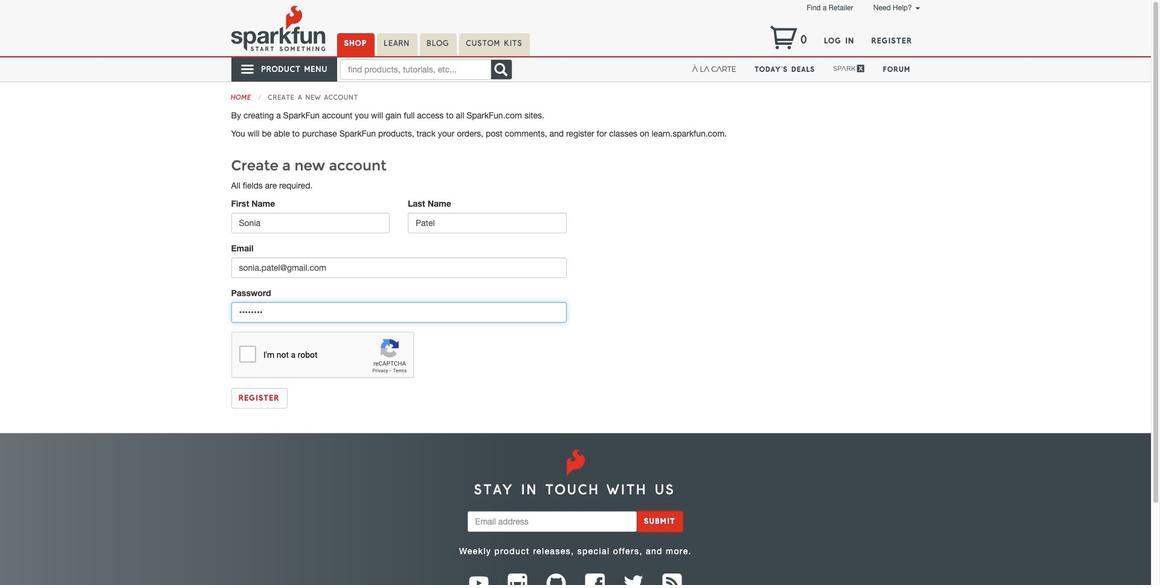 Task type: vqa. For each thing, say whether or not it's contained in the screenshot.
submit
yes



Task type: describe. For each thing, give the bounding box(es) containing it.
find products, tutorials, etc... text field
[[340, 59, 491, 80]]

hamburger image
[[240, 62, 256, 77]]

Jane text field
[[231, 213, 390, 234]]

Doe text field
[[408, 213, 567, 234]]

jane.doe@example.com email field
[[231, 258, 567, 278]]

Email address email field
[[468, 511, 637, 532]]



Task type: locate. For each thing, give the bounding box(es) containing it.
form
[[222, 198, 576, 409]]

None submit
[[231, 388, 288, 409], [637, 510, 684, 532], [231, 388, 288, 409], [637, 510, 684, 532]]

None password field
[[231, 302, 567, 323]]



